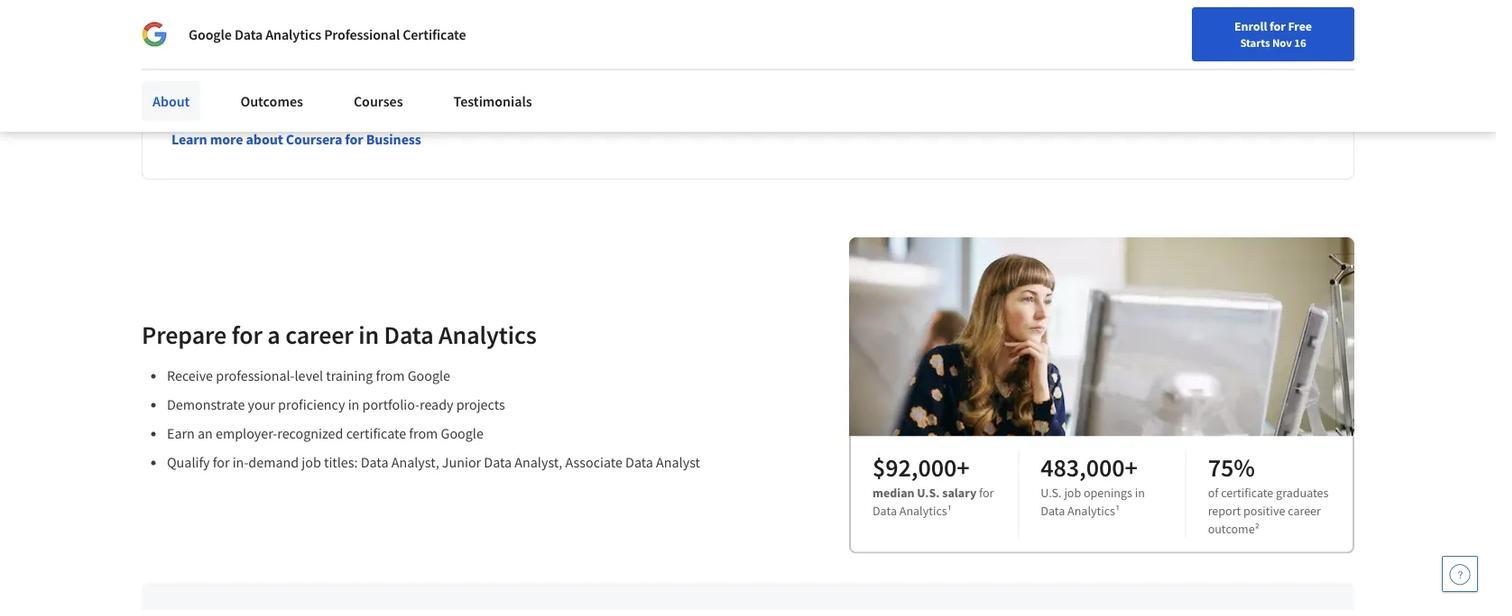 Task type: vqa. For each thing, say whether or not it's contained in the screenshot.
the Article link
no



Task type: locate. For each thing, give the bounding box(es) containing it.
1 horizontal spatial certificate
[[1221, 485, 1274, 501]]

universities
[[287, 9, 361, 27]]

from up portfolio-
[[376, 367, 405, 385]]

your right find
[[969, 57, 993, 73]]

for up nov
[[1270, 18, 1286, 34]]

0 horizontal spatial ¹
[[947, 503, 952, 519]]

¹ for $92,000
[[947, 503, 952, 519]]

recognized
[[277, 425, 343, 443]]

find your new career link
[[934, 54, 1065, 77]]

1 analyst, from the left
[[391, 454, 439, 472]]

for data analytics
[[873, 485, 994, 519]]

in-
[[171, 78, 200, 110], [233, 454, 249, 472]]

0 vertical spatial demand
[[200, 78, 289, 110]]

google up "ready"
[[408, 367, 450, 385]]

1 horizontal spatial analyst,
[[515, 454, 563, 472]]

1 vertical spatial job
[[1064, 485, 1081, 501]]

your for find
[[969, 57, 993, 73]]

data left analyst
[[625, 454, 653, 472]]

job
[[302, 454, 321, 472], [1064, 485, 1081, 501]]

employees
[[267, 46, 384, 77]]

in right openings on the bottom right
[[1135, 485, 1145, 501]]

demand inside see how employees at top companies are mastering in-demand skills
[[200, 78, 289, 110]]

earn an employer-recognized certificate from google
[[167, 425, 484, 443]]

an
[[198, 425, 213, 443]]

0 vertical spatial in
[[358, 319, 379, 350]]

testimonials link
[[443, 81, 543, 121]]

free
[[1288, 18, 1312, 34]]

from
[[376, 367, 405, 385], [409, 425, 438, 443]]

professional
[[324, 25, 400, 43]]

in up 'training'
[[358, 319, 379, 350]]

job down the recognized
[[302, 454, 321, 472]]

receive professional-level training from google
[[167, 367, 450, 385]]

u.s. down $92,000
[[917, 485, 940, 501]]

0 horizontal spatial u.s.
[[917, 485, 940, 501]]

None search field
[[257, 47, 690, 83]]

analytics up employees
[[266, 25, 321, 43]]

outcome
[[1208, 521, 1255, 537]]

career
[[285, 319, 354, 350], [1288, 503, 1321, 519]]

of
[[1208, 485, 1219, 501]]

data
[[235, 25, 263, 43], [384, 319, 434, 350], [361, 454, 389, 472], [484, 454, 512, 472], [625, 454, 653, 472], [873, 503, 897, 519], [1041, 503, 1065, 519]]

0 vertical spatial in-
[[171, 78, 200, 110]]

about
[[153, 92, 190, 110]]

demand down "employer-"
[[249, 454, 299, 472]]

1 ¹ from the left
[[947, 503, 952, 519]]

1 horizontal spatial job
[[1064, 485, 1081, 501]]

enroll
[[1235, 18, 1267, 34]]

0 vertical spatial from
[[376, 367, 405, 385]]

for left "a"
[[232, 319, 262, 350]]

1 vertical spatial from
[[409, 425, 438, 443]]

analyst,
[[391, 454, 439, 472], [515, 454, 563, 472]]

0 vertical spatial google
[[189, 25, 232, 43]]

analyst
[[656, 454, 700, 472]]

0 horizontal spatial your
[[248, 396, 275, 414]]

for
[[1270, 18, 1286, 34], [345, 131, 363, 149], [232, 319, 262, 350], [213, 454, 230, 472], [979, 485, 994, 501]]

qualify for in-demand job titles: data analyst, junior data analyst, associate data analyst
[[167, 454, 700, 472]]

1 vertical spatial in
[[348, 396, 360, 414]]

data up portfolio-
[[384, 319, 434, 350]]

1 horizontal spatial ¹
[[1115, 503, 1120, 519]]

¹ down salary
[[947, 503, 952, 519]]

universities link
[[260, 0, 368, 36]]

2 + from the left
[[1125, 452, 1138, 483]]

1 vertical spatial career
[[1288, 503, 1321, 519]]

75% of certificate graduates report positive career outcome
[[1208, 452, 1329, 537]]

¹
[[947, 503, 952, 519], [1115, 503, 1120, 519]]

google up 'see'
[[189, 25, 232, 43]]

nov
[[1272, 35, 1292, 50]]

1 u.s. from the left
[[917, 485, 940, 501]]

0 horizontal spatial in-
[[171, 78, 200, 110]]

certificate
[[346, 425, 406, 443], [1221, 485, 1274, 501]]

1 horizontal spatial in-
[[233, 454, 249, 472]]

english
[[1150, 56, 1194, 74]]

0 horizontal spatial +
[[957, 452, 970, 483]]

google up junior
[[441, 425, 484, 443]]

1 vertical spatial certificate
[[1221, 485, 1274, 501]]

analyst, left associate
[[515, 454, 563, 472]]

demand
[[200, 78, 289, 110], [249, 454, 299, 472]]

job down 483,000
[[1064, 485, 1081, 501]]

1 horizontal spatial u.s.
[[1041, 485, 1062, 501]]

in
[[358, 319, 379, 350], [348, 396, 360, 414], [1135, 485, 1145, 501]]

find
[[943, 57, 966, 73]]

prepare
[[142, 319, 227, 350]]

for right qualify
[[213, 454, 230, 472]]

0 vertical spatial certificate
[[346, 425, 406, 443]]

in inside 483,000 + u.s. job openings in data analytics
[[1135, 485, 1145, 501]]

for for demand
[[213, 454, 230, 472]]

analytics down openings on the bottom right
[[1068, 503, 1115, 519]]

1 vertical spatial your
[[248, 396, 275, 414]]

business
[[366, 131, 421, 149]]

0 vertical spatial job
[[302, 454, 321, 472]]

+ up openings on the bottom right
[[1125, 452, 1138, 483]]

data up "how"
[[235, 25, 263, 43]]

training
[[326, 367, 373, 385]]

at
[[389, 46, 411, 77]]

google
[[189, 25, 232, 43], [408, 367, 450, 385], [441, 425, 484, 443]]

1 horizontal spatial your
[[969, 57, 993, 73]]

²
[[1255, 521, 1260, 537]]

+ up salary
[[957, 452, 970, 483]]

courses
[[354, 92, 403, 110]]

analytics down $92,000 + median u.s. salary
[[900, 503, 947, 519]]

2 analyst, from the left
[[515, 454, 563, 472]]

in- down "employer-"
[[233, 454, 249, 472]]

0 horizontal spatial from
[[376, 367, 405, 385]]

0 vertical spatial your
[[969, 57, 993, 73]]

data down 483,000
[[1041, 503, 1065, 519]]

prepare for a career in data analytics
[[142, 319, 537, 350]]

analyst, left junior
[[391, 454, 439, 472]]

for
[[149, 9, 169, 27]]

in- down 'see'
[[171, 78, 200, 110]]

+
[[957, 452, 970, 483], [1125, 452, 1138, 483]]

1 + from the left
[[957, 452, 970, 483]]

positive
[[1244, 503, 1286, 519]]

from up qualify for in-demand job titles: data analyst, junior data analyst, associate data analyst at the bottom
[[409, 425, 438, 443]]

1 vertical spatial google
[[408, 367, 450, 385]]

2 u.s. from the left
[[1041, 485, 1062, 501]]

your
[[969, 57, 993, 73], [248, 396, 275, 414]]

google image
[[142, 22, 167, 47]]

0 horizontal spatial certificate
[[346, 425, 406, 443]]

0 horizontal spatial career
[[285, 319, 354, 350]]

certificate up positive
[[1221, 485, 1274, 501]]

1 horizontal spatial career
[[1288, 503, 1321, 519]]

english button
[[1118, 36, 1227, 95]]

career up level
[[285, 319, 354, 350]]

1 horizontal spatial +
[[1125, 452, 1138, 483]]

certificate down portfolio-
[[346, 425, 406, 443]]

ready
[[420, 396, 454, 414]]

1 vertical spatial in-
[[233, 454, 249, 472]]

¹ down openings on the bottom right
[[1115, 503, 1120, 519]]

career down graduates
[[1288, 503, 1321, 519]]

u.s. inside 483,000 + u.s. job openings in data analytics
[[1041, 485, 1062, 501]]

2 vertical spatial in
[[1135, 485, 1145, 501]]

u.s. down 483,000
[[1041, 485, 1062, 501]]

+ inside 483,000 + u.s. job openings in data analytics
[[1125, 452, 1138, 483]]

1 vertical spatial demand
[[249, 454, 299, 472]]

starts
[[1240, 35, 1270, 50]]

demand down "how"
[[200, 78, 289, 110]]

google data analytics professional certificate
[[189, 25, 466, 43]]

for right salary
[[979, 485, 994, 501]]

outcomes
[[240, 92, 303, 110]]

u.s.
[[917, 485, 940, 501], [1041, 485, 1062, 501]]

learn more about coursera for business
[[171, 131, 421, 149]]

data down "median"
[[873, 503, 897, 519]]

are
[[579, 46, 614, 77]]

in down 'training'
[[348, 396, 360, 414]]

2 ¹ from the left
[[1115, 503, 1120, 519]]

your inside find your new career link
[[969, 57, 993, 73]]

for inside for data analytics
[[979, 485, 994, 501]]

0 horizontal spatial analyst,
[[391, 454, 439, 472]]

for inside enroll for free starts nov 16
[[1270, 18, 1286, 34]]

for for starts
[[1270, 18, 1286, 34]]

median
[[873, 485, 915, 501]]

0 vertical spatial career
[[285, 319, 354, 350]]

businesses
[[172, 9, 238, 27]]

your down 'professional-'
[[248, 396, 275, 414]]

outcomes link
[[230, 81, 314, 121]]

$92,000
[[873, 452, 957, 483]]

+ inside $92,000 + median u.s. salary
[[957, 452, 970, 483]]

analytics
[[266, 25, 321, 43], [439, 319, 537, 350], [900, 503, 947, 519], [1068, 503, 1115, 519]]

find your new career
[[943, 57, 1056, 73]]

mastering
[[619, 46, 727, 77]]

portfolio-
[[362, 396, 420, 414]]

shopping cart: 1 item image
[[1074, 50, 1109, 79]]



Task type: describe. For each thing, give the bounding box(es) containing it.
level
[[295, 367, 323, 385]]

courses link
[[343, 81, 414, 121]]

see how employees at top companies are mastering in-demand skills
[[171, 46, 727, 110]]

¹ for 483,000
[[1115, 503, 1120, 519]]

employer-
[[216, 425, 277, 443]]

salary
[[942, 485, 977, 501]]

graduates
[[1276, 485, 1329, 501]]

openings
[[1084, 485, 1133, 501]]

projects
[[456, 396, 505, 414]]

data right junior
[[484, 454, 512, 472]]

analytics inside for data analytics
[[900, 503, 947, 519]]

learn more about coursera for business link
[[171, 131, 421, 149]]

75%
[[1208, 452, 1255, 483]]

career
[[1021, 57, 1056, 73]]

analytics inside 483,000 + u.s. job openings in data analytics
[[1068, 503, 1115, 519]]

483,000 + u.s. job openings in data analytics
[[1041, 452, 1145, 519]]

certificate
[[403, 25, 466, 43]]

job inside 483,000 + u.s. job openings in data analytics
[[1064, 485, 1081, 501]]

0 horizontal spatial job
[[302, 454, 321, 472]]

coursera enterprise logos image
[[952, 59, 1313, 137]]

career inside 75% of certificate graduates report positive career outcome
[[1288, 503, 1321, 519]]

about
[[246, 131, 283, 149]]

for for career
[[232, 319, 262, 350]]

data right titles:
[[361, 454, 389, 472]]

professional-
[[216, 367, 295, 385]]

testimonials
[[454, 92, 532, 110]]

show notifications image
[[1253, 59, 1274, 80]]

your for demonstrate
[[248, 396, 275, 414]]

proficiency
[[278, 396, 345, 414]]

$92,000 + median u.s. salary
[[873, 452, 977, 501]]

learn
[[171, 131, 207, 149]]

analytics up projects
[[439, 319, 537, 350]]

receive
[[167, 367, 213, 385]]

data inside 483,000 + u.s. job openings in data analytics
[[1041, 503, 1065, 519]]

enroll for free starts nov 16
[[1235, 18, 1312, 50]]

a
[[267, 319, 280, 350]]

report
[[1208, 503, 1241, 519]]

coursera
[[286, 131, 342, 149]]

more
[[210, 131, 243, 149]]

how
[[216, 46, 262, 77]]

data inside for data analytics
[[873, 503, 897, 519]]

+ for $92,000
[[957, 452, 970, 483]]

demonstrate your proficiency in portfolio-ready projects
[[167, 396, 505, 414]]

in- inside see how employees at top companies are mastering in-demand skills
[[171, 78, 200, 110]]

about link
[[142, 81, 201, 121]]

banner navigation
[[14, 0, 508, 36]]

top
[[415, 46, 452, 77]]

junior
[[442, 454, 481, 472]]

earn
[[167, 425, 195, 443]]

1 horizontal spatial from
[[409, 425, 438, 443]]

2 vertical spatial google
[[441, 425, 484, 443]]

for left business
[[345, 131, 363, 149]]

new
[[995, 57, 1019, 73]]

certificate inside 75% of certificate graduates report positive career outcome
[[1221, 485, 1274, 501]]

associate
[[565, 454, 623, 472]]

titles:
[[324, 454, 358, 472]]

+ for 483,000
[[1125, 452, 1138, 483]]

help center image
[[1449, 563, 1471, 585]]

for businesses
[[149, 9, 238, 27]]

u.s. inside $92,000 + median u.s. salary
[[917, 485, 940, 501]]

see
[[171, 46, 211, 77]]

483,000
[[1041, 452, 1125, 483]]

qualify
[[167, 454, 210, 472]]

demonstrate
[[167, 396, 245, 414]]

companies
[[457, 46, 574, 77]]

skills
[[294, 78, 349, 110]]

16
[[1294, 35, 1306, 50]]



